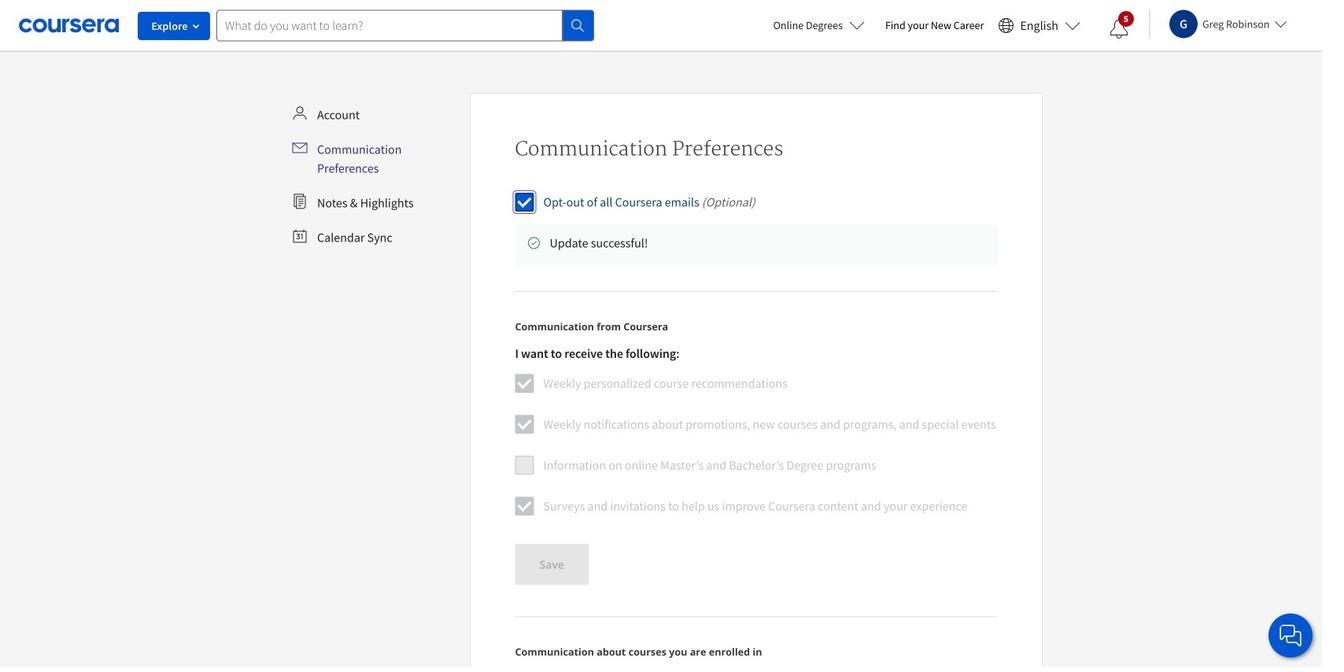 Task type: describe. For each thing, give the bounding box(es) containing it.
coursera image
[[19, 13, 119, 38]]



Task type: vqa. For each thing, say whether or not it's contained in the screenshot.
End inside the " The experience from taking certificates from Coursera was good. The Meta Front-End Developer Professional Certificate helped me tie together a lot of concepts I had been learning about and worked with in the past. It has given me the confidence to start my own projects and apply for full-stack positions.
no



Task type: locate. For each thing, give the bounding box(es) containing it.
menu
[[286, 99, 464, 253]]

What do you want to learn? text field
[[216, 10, 563, 41]]

None search field
[[216, 10, 594, 41]]

group
[[515, 346, 996, 529]]



